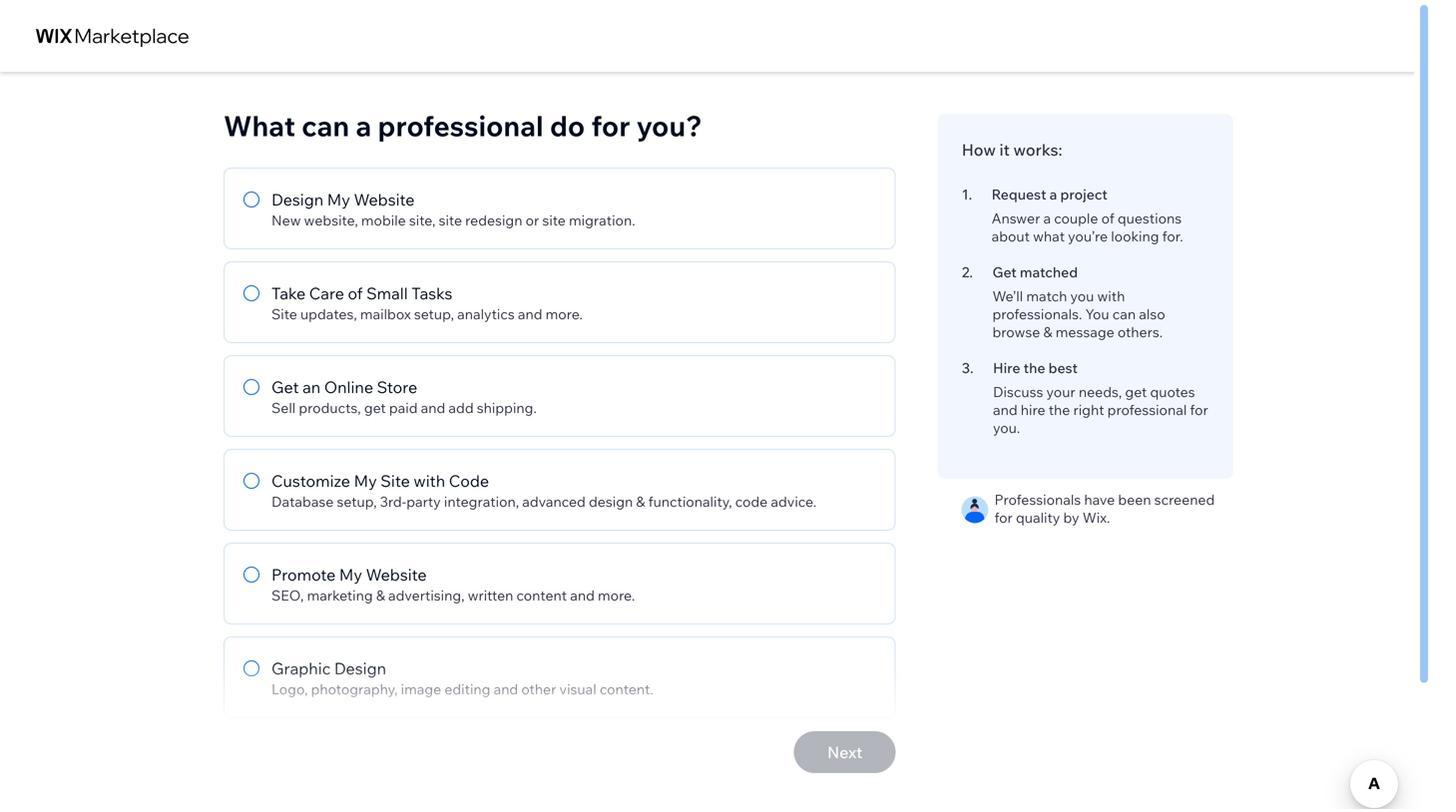 Task type: locate. For each thing, give the bounding box(es) containing it.
also
[[1140, 306, 1166, 323]]

get up we'll
[[993, 264, 1017, 281]]

your
[[1047, 383, 1076, 401]]

0 vertical spatial site
[[272, 306, 297, 323]]

a left the project
[[1050, 186, 1058, 203]]

for left quality
[[995, 509, 1013, 527]]

functionality,
[[649, 493, 732, 511]]

migration.
[[569, 212, 636, 229]]

my for promote
[[339, 565, 362, 585]]

site right site,
[[439, 212, 462, 229]]

get inside the get an online store sell products, get paid and add shipping.
[[364, 399, 386, 417]]

1 horizontal spatial with
[[1098, 288, 1126, 305]]

0 horizontal spatial site
[[272, 306, 297, 323]]

0 vertical spatial .
[[969, 186, 973, 203]]

site
[[439, 212, 462, 229], [543, 212, 566, 229]]

& right design
[[636, 493, 645, 511]]

more. inside take care of small tasks site updates, mailbox setup, analytics and more.
[[546, 306, 583, 323]]

1 horizontal spatial get
[[993, 264, 1017, 281]]

my inside design my website new website, mobile site, site redesign or site migration.
[[327, 190, 350, 210]]

the down your
[[1049, 401, 1071, 419]]

with up 'you'
[[1098, 288, 1126, 305]]

professional inside hire the best discuss your needs, get quotes and hire the right professional for you.
[[1108, 401, 1187, 419]]

get an online store sell products, get paid and add shipping.
[[272, 377, 537, 417]]

do
[[550, 108, 585, 143]]

mailbox
[[360, 306, 411, 323]]

1 vertical spatial more.
[[598, 587, 635, 605]]

0 vertical spatial design
[[272, 190, 324, 210]]

0 vertical spatial &
[[1044, 323, 1053, 341]]

with
[[1098, 288, 1126, 305], [414, 471, 445, 491]]

1 vertical spatial professional
[[1108, 401, 1187, 419]]

of inside request a project answer a couple of questions about what you're looking for.
[[1102, 210, 1115, 227]]

a up the what
[[1044, 210, 1052, 227]]

3
[[962, 359, 970, 377]]

0 vertical spatial can
[[302, 108, 350, 143]]

1 vertical spatial of
[[348, 284, 363, 304]]

what
[[224, 108, 296, 143]]

more.
[[546, 306, 583, 323], [598, 587, 635, 605]]

professional up design my website new website, mobile site, site redesign or site migration.
[[378, 108, 544, 143]]

0 horizontal spatial more.
[[546, 306, 583, 323]]

get inside the get an online store sell products, get paid and add shipping.
[[272, 377, 299, 397]]

1 vertical spatial can
[[1113, 306, 1136, 323]]

1 horizontal spatial professional
[[1108, 401, 1187, 419]]

2 vertical spatial &
[[376, 587, 385, 605]]

website up the mobile
[[354, 190, 415, 210]]

1 horizontal spatial can
[[1113, 306, 1136, 323]]

of inside take care of small tasks site updates, mailbox setup, analytics and more.
[[348, 284, 363, 304]]

0 horizontal spatial site
[[439, 212, 462, 229]]

0 horizontal spatial can
[[302, 108, 350, 143]]

professionals
[[995, 491, 1082, 509]]

for right do
[[592, 108, 630, 143]]

1 horizontal spatial the
[[1049, 401, 1071, 419]]

2 horizontal spatial &
[[1044, 323, 1053, 341]]

site up 3rd-
[[381, 471, 410, 491]]

of up you're
[[1102, 210, 1115, 227]]

and left other at the bottom left of the page
[[494, 681, 518, 698]]

for
[[592, 108, 630, 143], [1191, 401, 1209, 419], [995, 509, 1013, 527]]

integration,
[[444, 493, 519, 511]]

1 vertical spatial get
[[272, 377, 299, 397]]

get inside get matched we'll match you with professionals. you can also browse & message others.
[[993, 264, 1017, 281]]

0 horizontal spatial for
[[592, 108, 630, 143]]

paid
[[389, 399, 418, 417]]

seo,
[[272, 587, 304, 605]]

0 horizontal spatial professional
[[378, 108, 544, 143]]

my inside the promote my website seo, marketing & advertising, written content and more.
[[339, 565, 362, 585]]

professionals have been screened for quality by wix.
[[995, 491, 1215, 527]]

and
[[518, 306, 543, 323], [421, 399, 446, 417], [993, 401, 1018, 419], [570, 587, 595, 605], [494, 681, 518, 698]]

small
[[367, 284, 408, 304]]

mobile
[[361, 212, 406, 229]]

other
[[522, 681, 557, 698]]

0 horizontal spatial with
[[414, 471, 445, 491]]

1 vertical spatial for
[[1191, 401, 1209, 419]]

0 vertical spatial of
[[1102, 210, 1115, 227]]

setup, left 3rd-
[[337, 493, 377, 511]]

right
[[1074, 401, 1105, 419]]

my inside customize my site with code database setup, 3rd-party integration, advanced design & functionality, code advice.
[[354, 471, 377, 491]]

2 vertical spatial .
[[970, 359, 974, 377]]

new
[[272, 212, 301, 229]]

get right needs,
[[1126, 383, 1148, 401]]

&
[[1044, 323, 1053, 341], [636, 493, 645, 511], [376, 587, 385, 605]]

0 vertical spatial for
[[592, 108, 630, 143]]

& inside get matched we'll match you with professionals. you can also browse & message others.
[[1044, 323, 1053, 341]]

can right what
[[302, 108, 350, 143]]

of
[[1102, 210, 1115, 227], [348, 284, 363, 304]]

more. right "analytics"
[[546, 306, 583, 323]]

2 vertical spatial for
[[995, 509, 1013, 527]]

setup,
[[414, 306, 454, 323], [337, 493, 377, 511]]

1 horizontal spatial for
[[995, 509, 1013, 527]]

1 horizontal spatial setup,
[[414, 306, 454, 323]]

0 vertical spatial get
[[993, 264, 1017, 281]]

my up marketing
[[339, 565, 362, 585]]

setup, down tasks
[[414, 306, 454, 323]]

analytics
[[457, 306, 515, 323]]

for down quotes
[[1191, 401, 1209, 419]]

0 vertical spatial the
[[1024, 359, 1046, 377]]

get inside hire the best discuss your needs, get quotes and hire the right professional for you.
[[1126, 383, 1148, 401]]

1 site from the left
[[439, 212, 462, 229]]

& down professionals.
[[1044, 323, 1053, 341]]

1 .
[[962, 186, 973, 203]]

my
[[327, 190, 350, 210], [354, 471, 377, 491], [339, 565, 362, 585]]

design up photography,
[[334, 659, 386, 679]]

get
[[1126, 383, 1148, 401], [364, 399, 386, 417]]

my right customize
[[354, 471, 377, 491]]

1 horizontal spatial get
[[1126, 383, 1148, 401]]

and right "analytics"
[[518, 306, 543, 323]]

for inside hire the best discuss your needs, get quotes and hire the right professional for you.
[[1191, 401, 1209, 419]]

1 vertical spatial design
[[334, 659, 386, 679]]

photography,
[[311, 681, 398, 698]]

site down take
[[272, 306, 297, 323]]

website inside design my website new website, mobile site, site redesign or site migration.
[[354, 190, 415, 210]]

more. right content
[[598, 587, 635, 605]]

of right the care
[[348, 284, 363, 304]]

site,
[[409, 212, 436, 229]]

you
[[1071, 288, 1095, 305]]

design
[[272, 190, 324, 210], [334, 659, 386, 679]]

my up website,
[[327, 190, 350, 210]]

a up the mobile
[[356, 108, 372, 143]]

. for 3
[[970, 359, 974, 377]]

my for design
[[327, 190, 350, 210]]

2 vertical spatial my
[[339, 565, 362, 585]]

get for online
[[364, 399, 386, 417]]

can up others.
[[1113, 306, 1136, 323]]

care
[[309, 284, 344, 304]]

0 horizontal spatial get
[[364, 399, 386, 417]]

and inside the promote my website seo, marketing & advertising, written content and more.
[[570, 587, 595, 605]]

1 horizontal spatial site
[[381, 471, 410, 491]]

site right or
[[543, 212, 566, 229]]

get up 'sell'
[[272, 377, 299, 397]]

project
[[1061, 186, 1108, 203]]

quality
[[1016, 509, 1061, 527]]

website for design my website
[[354, 190, 415, 210]]

customize
[[272, 471, 350, 491]]

0 vertical spatial my
[[327, 190, 350, 210]]

and right content
[[570, 587, 595, 605]]

with inside get matched we'll match you with professionals. you can also browse & message others.
[[1098, 288, 1126, 305]]

0 horizontal spatial design
[[272, 190, 324, 210]]

the
[[1024, 359, 1046, 377], [1049, 401, 1071, 419]]

0 vertical spatial more.
[[546, 306, 583, 323]]

quotes
[[1151, 383, 1196, 401]]

products,
[[299, 399, 361, 417]]

you
[[1086, 306, 1110, 323]]

& right marketing
[[376, 587, 385, 605]]

looking
[[1111, 228, 1160, 245]]

0 vertical spatial website
[[354, 190, 415, 210]]

1 vertical spatial .
[[970, 264, 973, 281]]

design
[[589, 493, 633, 511]]

marketing
[[307, 587, 373, 605]]

visual
[[560, 681, 597, 698]]

tasks
[[412, 284, 453, 304]]

website inside the promote my website seo, marketing & advertising, written content and more.
[[366, 565, 427, 585]]

site inside take care of small tasks site updates, mailbox setup, analytics and more.
[[272, 306, 297, 323]]

professional down quotes
[[1108, 401, 1187, 419]]

1 vertical spatial &
[[636, 493, 645, 511]]

0 horizontal spatial &
[[376, 587, 385, 605]]

0 vertical spatial with
[[1098, 288, 1126, 305]]

website for promote my website
[[366, 565, 427, 585]]

1 vertical spatial my
[[354, 471, 377, 491]]

and inside the graphic design logo, photography, image editing and other visual content.
[[494, 681, 518, 698]]

a
[[356, 108, 372, 143], [1050, 186, 1058, 203], [1044, 210, 1052, 227]]

can
[[302, 108, 350, 143], [1113, 306, 1136, 323]]

add
[[449, 399, 474, 417]]

get for get matched
[[993, 264, 1017, 281]]

store
[[377, 377, 418, 397]]

by
[[1064, 509, 1080, 527]]

updates,
[[300, 306, 357, 323]]

option group
[[224, 168, 896, 719]]

1 horizontal spatial of
[[1102, 210, 1115, 227]]

advertising,
[[388, 587, 465, 605]]

0 horizontal spatial of
[[348, 284, 363, 304]]

1 vertical spatial website
[[366, 565, 427, 585]]

3 .
[[962, 359, 974, 377]]

online
[[324, 377, 373, 397]]

1 vertical spatial site
[[381, 471, 410, 491]]

0 vertical spatial professional
[[378, 108, 544, 143]]

1 horizontal spatial design
[[334, 659, 386, 679]]

and up you.
[[993, 401, 1018, 419]]

customize my site with code database setup, 3rd-party integration, advanced design & functionality, code advice.
[[272, 471, 817, 511]]

site
[[272, 306, 297, 323], [381, 471, 410, 491]]

the right hire
[[1024, 359, 1046, 377]]

with up party
[[414, 471, 445, 491]]

0 vertical spatial setup,
[[414, 306, 454, 323]]

1 vertical spatial with
[[414, 471, 445, 491]]

1 horizontal spatial site
[[543, 212, 566, 229]]

0 horizontal spatial setup,
[[337, 493, 377, 511]]

and left add
[[421, 399, 446, 417]]

2 horizontal spatial for
[[1191, 401, 1209, 419]]

2 vertical spatial a
[[1044, 210, 1052, 227]]

get left paid on the left of the page
[[364, 399, 386, 417]]

1 horizontal spatial more.
[[598, 587, 635, 605]]

get for best
[[1126, 383, 1148, 401]]

1 horizontal spatial &
[[636, 493, 645, 511]]

design up new
[[272, 190, 324, 210]]

website up advertising,
[[366, 565, 427, 585]]

1 vertical spatial the
[[1049, 401, 1071, 419]]

1
[[962, 186, 969, 203]]

1 vertical spatial setup,
[[337, 493, 377, 511]]

editing
[[445, 681, 491, 698]]

0 horizontal spatial get
[[272, 377, 299, 397]]



Task type: describe. For each thing, give the bounding box(es) containing it.
we'll
[[993, 288, 1024, 305]]

code
[[736, 493, 768, 511]]

you're
[[1069, 228, 1108, 245]]

and inside hire the best discuss your needs, get quotes and hire the right professional for you.
[[993, 401, 1018, 419]]

image
[[401, 681, 441, 698]]

promote
[[272, 565, 336, 585]]

shipping.
[[477, 399, 537, 417]]

get matched we'll match you with professionals. you can also browse & message others.
[[993, 264, 1166, 341]]

design my website new website, mobile site, site redesign or site migration.
[[272, 190, 636, 229]]

with inside customize my site with code database setup, 3rd-party integration, advanced design & functionality, code advice.
[[414, 471, 445, 491]]

1 vertical spatial a
[[1050, 186, 1058, 203]]

0 horizontal spatial the
[[1024, 359, 1046, 377]]

match
[[1027, 288, 1068, 305]]

2 site from the left
[[543, 212, 566, 229]]

redesign
[[465, 212, 523, 229]]

works:
[[1014, 140, 1063, 160]]

graphic
[[272, 659, 331, 679]]

professionals.
[[993, 306, 1083, 323]]

or
[[526, 212, 539, 229]]

what can a professional do for you?
[[224, 108, 703, 143]]

have
[[1085, 491, 1115, 509]]

website,
[[304, 212, 358, 229]]

advice.
[[771, 493, 817, 511]]

others.
[[1118, 323, 1163, 341]]

design inside design my website new website, mobile site, site redesign or site migration.
[[272, 190, 324, 210]]

how
[[962, 140, 996, 160]]

questions
[[1118, 210, 1182, 227]]

code
[[449, 471, 489, 491]]

discuss
[[993, 383, 1044, 401]]

screened
[[1155, 491, 1215, 509]]

option group containing design my website
[[224, 168, 896, 719]]

take care of small tasks site updates, mailbox setup, analytics and more.
[[272, 284, 583, 323]]

& inside the promote my website seo, marketing & advertising, written content and more.
[[376, 587, 385, 605]]

content
[[517, 587, 567, 605]]

hire
[[993, 359, 1021, 377]]

been
[[1119, 491, 1152, 509]]

site inside customize my site with code database setup, 3rd-party integration, advanced design & functionality, code advice.
[[381, 471, 410, 491]]

. for 2
[[970, 264, 973, 281]]

& inside customize my site with code database setup, 3rd-party integration, advanced design & functionality, code advice.
[[636, 493, 645, 511]]

hire
[[1021, 401, 1046, 419]]

you?
[[637, 108, 703, 143]]

setup, inside take care of small tasks site updates, mailbox setup, analytics and more.
[[414, 306, 454, 323]]

you.
[[993, 419, 1021, 437]]

more. inside the promote my website seo, marketing & advertising, written content and more.
[[598, 587, 635, 605]]

. for 1
[[969, 186, 973, 203]]

for inside professionals have been screened for quality by wix.
[[995, 509, 1013, 527]]

message
[[1056, 323, 1115, 341]]

an
[[303, 377, 321, 397]]

party
[[407, 493, 441, 511]]

for.
[[1163, 228, 1184, 245]]

request
[[992, 186, 1047, 203]]

advanced
[[522, 493, 586, 511]]

matched
[[1020, 264, 1078, 281]]

how it works:
[[962, 140, 1063, 160]]

3rd-
[[380, 493, 407, 511]]

sell
[[272, 399, 296, 417]]

and inside take care of small tasks site updates, mailbox setup, analytics and more.
[[518, 306, 543, 323]]

get for get an online store
[[272, 377, 299, 397]]

browse
[[993, 323, 1041, 341]]

needs,
[[1079, 383, 1123, 401]]

take
[[272, 284, 306, 304]]

best
[[1049, 359, 1078, 377]]

promote my website seo, marketing & advertising, written content and more.
[[272, 565, 635, 605]]

2
[[962, 264, 970, 281]]

can inside get matched we'll match you with professionals. you can also browse & message others.
[[1113, 306, 1136, 323]]

what
[[1034, 228, 1065, 245]]

setup, inside customize my site with code database setup, 3rd-party integration, advanced design & functionality, code advice.
[[337, 493, 377, 511]]

content.
[[600, 681, 654, 698]]

about
[[992, 228, 1030, 245]]

written
[[468, 587, 514, 605]]

2 .
[[962, 264, 973, 281]]

wix.
[[1083, 509, 1111, 527]]

it
[[1000, 140, 1010, 160]]

logo,
[[272, 681, 308, 698]]

my for customize
[[354, 471, 377, 491]]

design inside the graphic design logo, photography, image editing and other visual content.
[[334, 659, 386, 679]]

and inside the get an online store sell products, get paid and add shipping.
[[421, 399, 446, 417]]

0 vertical spatial a
[[356, 108, 372, 143]]

hire the best discuss your needs, get quotes and hire the right professional for you.
[[993, 359, 1209, 437]]

graphic design logo, photography, image editing and other visual content.
[[272, 659, 654, 698]]

database
[[272, 493, 334, 511]]

request a project answer a couple of questions about what you're looking for.
[[992, 186, 1184, 245]]



Task type: vqa. For each thing, say whether or not it's contained in the screenshot.


